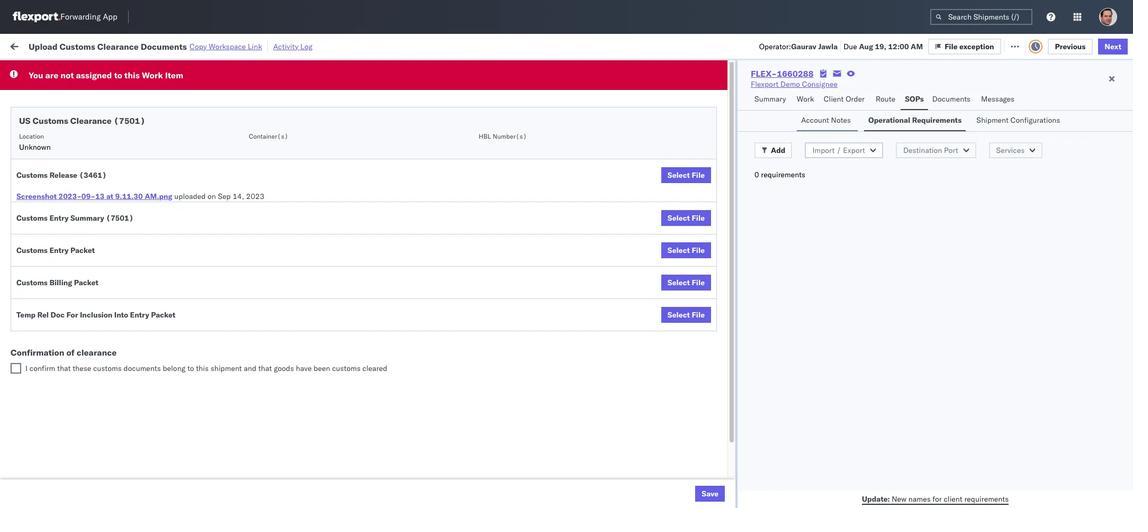 Task type: describe. For each thing, give the bounding box(es) containing it.
4 schedule from the top
[[24, 174, 56, 183]]

6 schedule from the top
[[24, 243, 56, 253]]

1 1846748 from the top
[[708, 104, 740, 114]]

2 4, from the top
[[269, 127, 276, 137]]

delivery for 8:30 pm pst, jan 23, 2023
[[58, 360, 85, 370]]

4 11:59 pm pdt, nov 4, 2022 from the top
[[199, 174, 297, 184]]

3 resize handle column header from the left
[[363, 82, 375, 509]]

4:00 pm pst, dec 23, 2022
[[199, 291, 296, 300]]

rotterdam, for 2nd schedule pickup from rotterdam, netherlands button from the bottom of the page
[[100, 378, 138, 388]]

1 integration test account - karl lagerfeld from the left
[[462, 477, 600, 487]]

add button
[[755, 143, 793, 158]]

4 fcl from the top
[[404, 197, 418, 207]]

entry for packet
[[50, 246, 69, 255]]

1 gaurav jawla from the top
[[1006, 104, 1050, 114]]

pickup for third schedule pickup from los angeles, ca link from the bottom
[[58, 197, 81, 206]]

mode
[[381, 85, 397, 93]]

5 flex-1846748 from the top
[[685, 197, 740, 207]]

from for 4th schedule pickup from los angeles, ca link from the bottom of the page
[[82, 150, 98, 160]]

1 - from the left
[[546, 477, 551, 487]]

4 4, from the top
[[269, 174, 276, 184]]

3 11:59 pm pdt, nov 4, 2022 from the top
[[199, 151, 297, 160]]

customs billing packet
[[16, 278, 99, 288]]

item
[[165, 70, 183, 81]]

ocean fcl for schedule delivery appointment link corresponding to 11:59 pm pdt, nov 4, 2022
[[381, 104, 418, 114]]

status : ready for work, blocked, in progress
[[58, 65, 192, 73]]

4 1846748 from the top
[[708, 174, 740, 184]]

6 fcl from the top
[[404, 267, 418, 277]]

0 vertical spatial requirements
[[762, 170, 806, 180]]

risk
[[220, 41, 232, 51]]

shipment
[[211, 364, 242, 374]]

1889466 for schedule delivery appointment
[[708, 267, 740, 277]]

11:59 pm pst, dec 13, 2022 for schedule delivery appointment
[[199, 267, 301, 277]]

pst, for schedule pickup from rotterdam, netherlands link related to second schedule pickup from rotterdam, netherlands button
[[231, 477, 247, 487]]

link
[[248, 42, 262, 51]]

0 vertical spatial on
[[260, 41, 268, 51]]

schedule pickup from los angeles, ca for second schedule pickup from los angeles, ca link from the bottom
[[24, 243, 155, 253]]

3 pdt, from the top
[[235, 151, 252, 160]]

resize handle column header for mode
[[444, 82, 457, 509]]

1660288
[[777, 68, 814, 79]]

order
[[846, 94, 865, 104]]

angeles, up 9.11.30
[[114, 150, 143, 160]]

11 schedule from the top
[[24, 471, 56, 481]]

uploaded
[[174, 192, 206, 201]]

2 11:59 from the top
[[199, 127, 220, 137]]

message
[[143, 41, 172, 51]]

jan for 30,
[[249, 477, 260, 487]]

pickup for second schedule pickup from los angeles, ca link from the bottom
[[58, 243, 81, 253]]

5:30
[[199, 477, 215, 487]]

flex-2130387 for schedule pickup from rotterdam, netherlands
[[685, 384, 740, 393]]

number(s)
[[493, 132, 527, 140]]

0 horizontal spatial this
[[124, 70, 140, 81]]

1 2130384 from the top
[[708, 454, 740, 463]]

ca for third schedule pickup from los angeles, ca button from the top of the page
[[145, 197, 155, 206]]

1662119
[[708, 407, 740, 417]]

mbl/mawb
[[850, 85, 886, 93]]

1 schedule pickup from los angeles, ca button from the top
[[24, 126, 155, 138]]

(7501) for us customs clearance (7501)
[[114, 115, 145, 126]]

customs up customs billing packet
[[16, 246, 48, 255]]

angeles, down upload customs clearance documents "button"
[[114, 243, 143, 253]]

flex-1889466 for schedule pickup from los angeles, ca
[[685, 244, 740, 254]]

angeles, down into
[[114, 337, 143, 346]]

09-
[[82, 192, 95, 201]]

3 fcl from the top
[[404, 174, 418, 184]]

3 1846748 from the top
[[708, 151, 740, 160]]

confirmation of clearance
[[11, 348, 117, 358]]

1 vertical spatial requirements
[[965, 495, 1009, 504]]

6 1846748 from the top
[[708, 221, 740, 230]]

los for second schedule pickup from los angeles, ca link from the bottom
[[100, 243, 112, 253]]

1 vertical spatial work
[[142, 70, 163, 81]]

due aug 19, 12:00 am
[[844, 42, 924, 51]]

2 1846748 from the top
[[708, 127, 740, 137]]

8 fcl from the top
[[404, 361, 418, 370]]

ca for fourth schedule pickup from los angeles, ca button from the top of the page
[[145, 243, 155, 253]]

file for customs entry packet
[[692, 246, 705, 255]]

am
[[911, 42, 924, 51]]

flexport demo consignee link
[[751, 79, 838, 90]]

ready
[[81, 65, 100, 73]]

schedule delivery appointment button for 11:59 pm pst, dec 13, 2022
[[24, 266, 130, 278]]

hbl number(s)
[[479, 132, 527, 140]]

packet for customs entry packet
[[70, 246, 95, 255]]

clearance for us customs clearance (7501)
[[70, 115, 112, 126]]

save button
[[696, 486, 725, 502]]

4 hlxu8034992 from the top
[[881, 174, 933, 183]]

dec for schedule pickup from los angeles, ca
[[253, 244, 267, 254]]

from for 1st schedule pickup from los angeles, ca link from the top of the page
[[82, 127, 98, 136]]

(7501) for customs entry summary (7501)
[[106, 214, 134, 223]]

screenshot 2023-09-13 at 9.11.30 am.png link
[[16, 191, 173, 202]]

flex id
[[668, 85, 688, 93]]

cleared
[[363, 364, 388, 374]]

customs left billing
[[16, 278, 48, 288]]

netherlands for schedule pickup from rotterdam, netherlands link related to second schedule pickup from rotterdam, netherlands button
[[24, 482, 66, 491]]

2 schedule delivery appointment link from the top
[[24, 173, 130, 184]]

2 pdt, from the top
[[235, 127, 252, 137]]

5 schedule pickup from los angeles, ca link from the top
[[24, 336, 155, 347]]

3 flex-1846748 from the top
[[685, 151, 740, 160]]

angeles, inside button
[[109, 290, 139, 300]]

clearance for upload customs clearance documents
[[82, 220, 116, 230]]

3 schedule pickup from los angeles, ca link from the top
[[24, 196, 155, 207]]

ocean fcl for confirm pickup from los angeles, ca link
[[381, 291, 418, 300]]

container
[[768, 85, 797, 93]]

from for third schedule pickup from los angeles, ca link from the bottom
[[82, 197, 98, 206]]

4 flex-1889466 from the top
[[685, 314, 740, 323]]

i confirm that these customs documents belong to this shipment and that goods have been customs cleared
[[25, 364, 388, 374]]

import / export button
[[806, 143, 884, 158]]

4 11:59 from the top
[[199, 174, 220, 184]]

summary button
[[751, 90, 793, 110]]

1 vertical spatial at
[[106, 192, 113, 201]]

mbl/mawb numbers button
[[844, 83, 990, 94]]

1 11:59 pm pdt, nov 4, 2022 from the top
[[199, 104, 297, 114]]

1 flex-2130384 from the top
[[685, 454, 740, 463]]

1 pdt, from the top
[[235, 104, 252, 114]]

1 integration from the left
[[462, 477, 498, 487]]

account notes
[[802, 115, 851, 125]]

2 gaurav jawla from the top
[[1006, 127, 1050, 137]]

3 flex-2130387 from the top
[[685, 430, 740, 440]]

2 schedule pickup from rotterdam, netherlands button from the top
[[24, 471, 179, 493]]

2 vertical spatial entry
[[130, 310, 149, 320]]

sep
[[218, 192, 231, 201]]

4:00
[[199, 291, 215, 300]]

5 1846748 from the top
[[708, 197, 740, 207]]

2 schedule delivery appointment from the top
[[24, 174, 130, 183]]

10 resize handle column header from the left
[[1069, 82, 1082, 509]]

forwarding app link
[[13, 12, 117, 22]]

import work button
[[86, 34, 139, 58]]

id
[[682, 85, 688, 93]]

import for import / export
[[813, 146, 835, 155]]

schedule pickup from rotterdam, netherlands for schedule pickup from rotterdam, netherlands link associated with 2nd schedule pickup from rotterdam, netherlands button from the bottom of the page
[[24, 378, 138, 398]]

4 ceau7522281, from the top
[[768, 174, 823, 183]]

file for customs billing packet
[[692, 278, 705, 288]]

2 flex-1846748 from the top
[[685, 127, 740, 137]]

confirm pickup from los angeles, ca
[[24, 290, 151, 300]]

flexport
[[751, 79, 779, 89]]

confirm delivery
[[24, 313, 81, 323]]

23, for 2022
[[264, 291, 276, 300]]

8 schedule from the top
[[24, 337, 56, 346]]

3 hlxu8034992 from the top
[[881, 150, 933, 160]]

batch action button
[[1058, 38, 1127, 54]]

select file for customs billing packet
[[668, 278, 705, 288]]

9 fcl from the top
[[404, 477, 418, 487]]

copy
[[190, 42, 207, 51]]

ocean fcl for schedule pickup from rotterdam, netherlands link related to second schedule pickup from rotterdam, netherlands button
[[381, 477, 418, 487]]

0 horizontal spatial account
[[516, 477, 544, 487]]

0 vertical spatial at
[[211, 41, 218, 51]]

forwarding
[[60, 12, 101, 22]]

inclusion
[[80, 310, 112, 320]]

pst, for confirm pickup from los angeles, ca link
[[231, 291, 247, 300]]

1 customs from the left
[[93, 364, 122, 374]]

1 ceau7522281, hlxu6269489, hlxu8034992 from the top
[[768, 104, 933, 113]]

numbers for mbl/mawb numbers
[[888, 85, 914, 93]]

2023 for 30,
[[276, 477, 294, 487]]

11:59 for 11:59 pm pst, dec 13, 2022 schedule delivery appointment link
[[199, 267, 220, 277]]

1 flex-1846748 from the top
[[685, 104, 740, 114]]

workitem button
[[6, 83, 182, 94]]

1889466 for schedule pickup from los angeles, ca
[[708, 244, 740, 254]]

appointment for 8:30 pm pst, jan 23, 2023
[[87, 360, 130, 370]]

1 schedule pickup from los angeles, ca link from the top
[[24, 126, 155, 137]]

1 nov from the top
[[254, 104, 268, 114]]

you are not assigned to this work item
[[29, 70, 183, 81]]

2 nov from the top
[[254, 127, 268, 137]]

deadline
[[199, 85, 225, 93]]

track
[[270, 41, 287, 51]]

location
[[19, 132, 44, 140]]

2 2130384 from the top
[[708, 477, 740, 487]]

1 lagerfeld from the left
[[568, 477, 600, 487]]

hbl
[[479, 132, 491, 140]]

select file for temp rel doc for inclusion into entry packet
[[668, 310, 705, 320]]

3 2130387 from the top
[[708, 430, 740, 440]]

select for customs entry packet
[[668, 246, 690, 255]]

i
[[25, 364, 28, 374]]

2 test123456 from the top
[[850, 127, 894, 137]]

2 vertical spatial jawla
[[1032, 127, 1050, 137]]

savant
[[1030, 151, 1053, 160]]

destination port button
[[896, 143, 977, 158]]

shipment configurations
[[977, 115, 1061, 125]]

shipment configurations button
[[973, 111, 1070, 131]]

container(s)
[[249, 132, 288, 140]]

3 ocean fcl from the top
[[381, 174, 418, 184]]

5 schedule pickup from los angeles, ca button from the top
[[24, 336, 155, 348]]

ocean fcl for 4th schedule pickup from los angeles, ca link from the bottom of the page
[[381, 151, 418, 160]]

11:59 for 4th schedule pickup from los angeles, ca link from the bottom of the page
[[199, 151, 220, 160]]

work button
[[793, 90, 820, 110]]

schedule delivery appointment link for 11:59 pm pst, dec 13, 2022
[[24, 266, 130, 277]]

11 resize handle column header from the left
[[1107, 82, 1119, 509]]

next button
[[1099, 38, 1128, 54]]

customs up screenshot
[[16, 171, 48, 180]]

delivery for 11:59 pm pst, dec 13, 2022
[[58, 267, 85, 276]]

4 1889466 from the top
[[708, 314, 740, 323]]

activity log
[[273, 42, 313, 51]]

4 ceau7522281, hlxu6269489, hlxu8034992 from the top
[[768, 174, 933, 183]]

destination port
[[904, 146, 959, 155]]

container numbers button
[[763, 83, 834, 94]]

7 schedule from the top
[[24, 267, 56, 276]]

4 nov from the top
[[254, 174, 268, 184]]

upload customs clearance documents copy workspace link
[[29, 41, 262, 52]]

customs down screenshot
[[16, 214, 48, 223]]

2 - from the left
[[627, 477, 632, 487]]

notes
[[832, 115, 851, 125]]

1 schedule from the top
[[24, 104, 56, 113]]

1 vertical spatial to
[[187, 364, 194, 374]]

pickup for schedule pickup from rotterdam, netherlands link associated with 2nd schedule pickup from rotterdam, netherlands button from the bottom of the page
[[58, 378, 81, 388]]

file for customs release (3461)
[[692, 171, 705, 180]]

work inside button
[[797, 94, 815, 104]]

schedule pickup from rotterdam, netherlands link for second schedule pickup from rotterdam, netherlands button
[[24, 471, 179, 492]]

2 integration test account - karl lagerfeld from the left
[[543, 477, 681, 487]]

14,
[[233, 192, 244, 201]]

1 schedule pickup from rotterdam, netherlands button from the top
[[24, 377, 179, 400]]

select file for customs release (3461)
[[668, 171, 705, 180]]

187
[[244, 41, 258, 51]]

:
[[77, 65, 79, 73]]

1 vertical spatial gaurav
[[1006, 104, 1030, 114]]

0 vertical spatial gaurav
[[792, 42, 817, 51]]

schedule delivery appointment button for 8:30 pm pst, jan 23, 2023
[[24, 359, 130, 371]]

client order button
[[820, 90, 872, 110]]

5 fcl from the top
[[404, 244, 418, 254]]

messages button
[[978, 90, 1021, 110]]

batch
[[1074, 41, 1095, 51]]

2 flex-2130384 from the top
[[685, 477, 740, 487]]

destination
[[904, 146, 943, 155]]

account notes button
[[797, 111, 858, 131]]

2 vertical spatial packet
[[151, 310, 176, 320]]

0 vertical spatial 2023
[[246, 192, 265, 201]]

my
[[11, 38, 27, 53]]

temp rel doc for inclusion into entry packet
[[16, 310, 176, 320]]

0 vertical spatial jawla
[[819, 42, 838, 51]]

ocean fcl for second schedule pickup from los angeles, ca link from the bottom
[[381, 244, 418, 254]]

2130387 for schedule delivery appointment
[[708, 361, 740, 370]]

upload for upload customs clearance documents copy workspace link
[[29, 41, 57, 52]]

and
[[244, 364, 257, 374]]

0 requirements
[[755, 170, 806, 180]]

2 hlxu6269489, from the top
[[825, 127, 879, 137]]

client
[[944, 495, 963, 504]]

upload for upload customs clearance documents
[[24, 220, 48, 230]]

2 11:59 pm pdt, nov 4, 2022 from the top
[[199, 127, 297, 137]]

resize handle column header for mbl/mawb numbers
[[988, 82, 1001, 509]]

resize handle column header for workitem
[[180, 82, 193, 509]]

9.11.30
[[115, 192, 143, 201]]

documents button
[[929, 90, 978, 110]]

angeles, down us customs clearance (7501)
[[114, 127, 143, 136]]

upload customs clearance documents link
[[24, 220, 156, 230]]

pst, for second schedule pickup from los angeles, ca link from the bottom
[[235, 244, 251, 254]]

file for customs entry summary (7501)
[[692, 214, 705, 223]]

3 ceau7522281, from the top
[[768, 150, 823, 160]]

4 schedule pickup from los angeles, ca link from the top
[[24, 243, 155, 254]]

deadline button
[[194, 83, 321, 94]]

pickup for confirm pickup from los angeles, ca link
[[53, 290, 76, 300]]

sops button
[[901, 90, 929, 110]]



Task type: vqa. For each thing, say whether or not it's contained in the screenshot.
Dangerous
no



Task type: locate. For each thing, give the bounding box(es) containing it.
jan left 30, at the bottom of the page
[[249, 477, 260, 487]]

for left client
[[933, 495, 942, 504]]

ca for fourth schedule pickup from los angeles, ca button from the bottom of the page
[[145, 150, 155, 160]]

0 vertical spatial flex-2130387
[[685, 361, 740, 370]]

0 vertical spatial confirm
[[24, 290, 51, 300]]

ocean fcl for third schedule pickup from los angeles, ca link from the bottom
[[381, 197, 418, 207]]

customs down clearance
[[93, 364, 122, 374]]

/
[[837, 146, 842, 155]]

my work
[[11, 38, 58, 53]]

flex id button
[[663, 83, 752, 94]]

1 horizontal spatial -
[[627, 477, 632, 487]]

jan right shipment
[[249, 361, 260, 370]]

operator:
[[760, 42, 792, 51]]

add
[[771, 146, 786, 155]]

1 select file button from the top
[[662, 167, 712, 183]]

this left in
[[124, 70, 140, 81]]

billing
[[50, 278, 72, 288]]

operational
[[869, 115, 911, 125]]

rel
[[37, 310, 49, 320]]

action
[[1097, 41, 1120, 51]]

ceau7522281, up add
[[768, 127, 823, 137]]

bosch
[[462, 104, 483, 114], [543, 104, 564, 114], [462, 127, 483, 137], [462, 151, 483, 160], [543, 151, 564, 160], [462, 174, 483, 184], [543, 174, 564, 184], [462, 197, 483, 207], [543, 197, 564, 207], [462, 244, 483, 254], [543, 244, 564, 254], [462, 267, 483, 277], [543, 267, 564, 277], [462, 291, 483, 300], [543, 291, 564, 300]]

schedule pickup from rotterdam, netherlands button
[[24, 377, 179, 400], [24, 471, 179, 493]]

test123456 down operational
[[850, 127, 894, 137]]

los down upload customs clearance documents "button"
[[100, 243, 112, 253]]

2 11:59 pm pst, dec 13, 2022 from the top
[[199, 267, 301, 277]]

test123456 for schedule delivery appointment
[[850, 104, 894, 114]]

(7501) down workitem button
[[114, 115, 145, 126]]

2 that from the left
[[258, 364, 272, 374]]

ca for fifth schedule pickup from los angeles, ca button from the bottom of the page
[[145, 127, 155, 136]]

upload customs clearance documents button
[[24, 220, 156, 231]]

2 vertical spatial test123456
[[850, 151, 894, 160]]

hlxu8034992 down operational requirements
[[881, 127, 933, 137]]

7 fcl from the top
[[404, 291, 418, 300]]

2 schedule pickup from los angeles, ca button from the top
[[24, 150, 155, 161]]

1 flex-1889466 from the top
[[685, 244, 740, 254]]

schedule delivery appointment up us customs clearance (7501)
[[24, 104, 130, 113]]

gaurav
[[792, 42, 817, 51], [1006, 104, 1030, 114], [1006, 127, 1030, 137]]

ocean fcl for 11:59 pm pst, dec 13, 2022 schedule delivery appointment link
[[381, 267, 418, 277]]

2 2130387 from the top
[[708, 384, 740, 393]]

jawla up configurations
[[1032, 104, 1050, 114]]

resize handle column header for flex id
[[750, 82, 763, 509]]

0 horizontal spatial for
[[102, 65, 110, 73]]

1 horizontal spatial integration
[[543, 477, 580, 487]]

1 schedule delivery appointment button from the top
[[24, 103, 130, 115]]

location unknown
[[19, 132, 51, 152]]

customs inside upload customs clearance documents link
[[50, 220, 80, 230]]

test123456 right / on the right of the page
[[850, 151, 894, 160]]

2022
[[278, 104, 297, 114], [278, 127, 297, 137], [278, 151, 297, 160], [278, 174, 297, 184], [278, 197, 297, 207], [282, 244, 301, 254], [282, 267, 301, 277], [278, 291, 296, 300]]

7 ocean fcl from the top
[[381, 291, 418, 300]]

delivery inside button
[[53, 313, 81, 323]]

mbl/mawb numbers
[[850, 85, 914, 93]]

2 integration from the left
[[543, 477, 580, 487]]

4 schedule delivery appointment button from the top
[[24, 359, 130, 371]]

appointment up 13
[[87, 174, 130, 183]]

1 2130387 from the top
[[708, 361, 740, 370]]

3 ceau7522281, hlxu6269489, hlxu8034992 from the top
[[768, 150, 933, 160]]

jawla
[[819, 42, 838, 51], [1032, 104, 1050, 114], [1032, 127, 1050, 137]]

1 vertical spatial upload
[[24, 220, 48, 230]]

0 horizontal spatial import
[[90, 41, 114, 51]]

schedule pickup from los angeles, ca button down upload customs clearance documents "button"
[[24, 243, 155, 255]]

confirm delivery button
[[24, 313, 81, 325]]

2 schedule from the top
[[24, 127, 56, 136]]

client left order
[[824, 94, 844, 104]]

dec for confirm pickup from los angeles, ca
[[249, 291, 263, 300]]

pst, for schedule delivery appointment link for 8:30 pm pst, jan 23, 2023
[[231, 361, 247, 370]]

delivery for 11:59 pm pdt, nov 4, 2022
[[58, 104, 85, 113]]

0 vertical spatial gaurav jawla
[[1006, 104, 1050, 114]]

activity log button
[[273, 40, 313, 52]]

clearance for upload customs clearance documents copy workspace link
[[97, 41, 139, 52]]

packet right into
[[151, 310, 176, 320]]

5 nov from the top
[[254, 197, 268, 207]]

container numbers
[[768, 85, 825, 93]]

1 ceau7522281, from the top
[[768, 104, 823, 113]]

1 vertical spatial clearance
[[70, 115, 112, 126]]

select file button for customs entry summary (7501)
[[662, 210, 712, 226]]

schedule delivery appointment for 11:59 pm pst, dec 13, 2022
[[24, 267, 130, 276]]

778 at risk
[[195, 41, 232, 51]]

documents for upload customs clearance documents
[[118, 220, 156, 230]]

select file button for customs release (3461)
[[662, 167, 712, 183]]

2 vertical spatial work
[[797, 94, 815, 104]]

import / export
[[813, 146, 866, 155]]

lagerfeld
[[568, 477, 600, 487], [650, 477, 681, 487]]

numbers for container numbers
[[798, 85, 825, 93]]

Search Shipments (/) text field
[[931, 9, 1033, 25]]

schedule pickup from los angeles, ca for 4th schedule pickup from los angeles, ca link from the bottom of the page
[[24, 150, 155, 160]]

0 vertical spatial packet
[[70, 246, 95, 255]]

1 horizontal spatial work
[[142, 70, 163, 81]]

5 4, from the top
[[269, 197, 276, 207]]

entry up customs billing packet
[[50, 246, 69, 255]]

client for client name
[[462, 85, 479, 93]]

from for schedule pickup from rotterdam, netherlands link related to second schedule pickup from rotterdam, netherlands button
[[82, 471, 98, 481]]

1 11:59 from the top
[[199, 104, 220, 114]]

2 flex-2130387 from the top
[[685, 384, 740, 393]]

us customs clearance (7501)
[[19, 115, 145, 126]]

new
[[892, 495, 907, 504]]

customs up :
[[60, 41, 95, 52]]

on
[[260, 41, 268, 51], [208, 192, 216, 201]]

4 flex-1846748 from the top
[[685, 174, 740, 184]]

ceau7522281, down container numbers
[[768, 104, 823, 113]]

hlxu6269489,
[[825, 104, 879, 113], [825, 127, 879, 137], [825, 150, 879, 160], [825, 174, 879, 183]]

los for fifth schedule pickup from los angeles, ca link from the top of the page
[[100, 337, 112, 346]]

1 vertical spatial client
[[824, 94, 844, 104]]

los down us customs clearance (7501)
[[100, 127, 112, 136]]

0 horizontal spatial work
[[116, 41, 134, 51]]

5 11:59 pm pdt, nov 4, 2022 from the top
[[199, 197, 297, 207]]

pickup for 4th schedule pickup from los angeles, ca link from the bottom of the page
[[58, 150, 81, 160]]

2 vertical spatial flex-2130387
[[685, 430, 740, 440]]

2 customs from the left
[[332, 364, 361, 374]]

1 vertical spatial import
[[813, 146, 835, 155]]

1 vertical spatial rotterdam,
[[100, 471, 138, 481]]

los for third schedule pickup from los angeles, ca link from the bottom
[[100, 197, 112, 206]]

work up status : ready for work, blocked, in progress
[[116, 41, 134, 51]]

flex-1889466 for schedule delivery appointment
[[685, 267, 740, 277]]

to right assigned
[[114, 70, 122, 81]]

schedule delivery appointment link for 8:30 pm pst, jan 23, 2023
[[24, 359, 130, 370]]

1 vertical spatial schedule pickup from rotterdam, netherlands link
[[24, 471, 179, 492]]

ceau7522281, down add
[[768, 174, 823, 183]]

0 horizontal spatial on
[[208, 192, 216, 201]]

flex-1662119
[[685, 407, 740, 417]]

1 rotterdam, from the top
[[100, 378, 138, 388]]

select for customs entry summary (7501)
[[668, 214, 690, 223]]

confirm inside button
[[24, 290, 51, 300]]

0 vertical spatial clearance
[[97, 41, 139, 52]]

11:59 for third schedule pickup from los angeles, ca link from the bottom
[[199, 197, 220, 207]]

entry right into
[[130, 310, 149, 320]]

confirmation
[[11, 348, 64, 358]]

los for confirm pickup from los angeles, ca link
[[96, 290, 107, 300]]

pm
[[222, 104, 233, 114], [222, 127, 233, 137], [222, 151, 233, 160], [222, 174, 233, 184], [222, 197, 233, 207], [222, 244, 233, 254], [222, 267, 233, 277], [217, 291, 229, 300], [217, 361, 229, 370], [217, 477, 229, 487]]

confirm inside button
[[24, 313, 51, 323]]

2023 for 23,
[[276, 361, 294, 370]]

9 resize handle column header from the left
[[988, 82, 1001, 509]]

2 hlxu8034992 from the top
[[881, 127, 933, 137]]

release
[[50, 171, 77, 180]]

1 vertical spatial flex-2130387
[[685, 384, 740, 393]]

angeles, right 13
[[114, 197, 143, 206]]

3 select file from the top
[[668, 246, 705, 255]]

from inside button
[[78, 290, 94, 300]]

0 vertical spatial dec
[[253, 244, 267, 254]]

7 11:59 from the top
[[199, 267, 220, 277]]

0 vertical spatial schedule pickup from rotterdam, netherlands link
[[24, 377, 179, 399]]

3 hlxu6269489, from the top
[[825, 150, 879, 160]]

4 schedule delivery appointment link from the top
[[24, 359, 130, 370]]

1 ocean fcl from the top
[[381, 104, 418, 114]]

schedule delivery appointment for 8:30 pm pst, jan 23, 2023
[[24, 360, 130, 370]]

1 vertical spatial on
[[208, 192, 216, 201]]

los right 09-
[[100, 197, 112, 206]]

requirements right client
[[965, 495, 1009, 504]]

schedule pickup from los angeles, ca button up customs entry summary (7501) at the left
[[24, 196, 155, 208]]

1 that from the left
[[57, 364, 71, 374]]

schedule delivery appointment up 2023-
[[24, 174, 130, 183]]

1 horizontal spatial that
[[258, 364, 272, 374]]

ceau7522281, up 0 requirements
[[768, 150, 823, 160]]

pickup inside button
[[53, 290, 76, 300]]

4 schedule pickup from los angeles, ca button from the top
[[24, 243, 155, 255]]

documents inside upload customs clearance documents link
[[118, 220, 156, 230]]

flex-1889466 for confirm pickup from los angeles, ca
[[685, 291, 740, 300]]

1 horizontal spatial at
[[211, 41, 218, 51]]

1 horizontal spatial consignee
[[803, 79, 838, 89]]

from for schedule pickup from rotterdam, netherlands link associated with 2nd schedule pickup from rotterdam, netherlands button from the bottom of the page
[[82, 378, 98, 388]]

1 horizontal spatial for
[[933, 495, 942, 504]]

appointment down clearance
[[87, 360, 130, 370]]

0 vertical spatial documents
[[141, 41, 187, 52]]

11:59 pm pst, dec 13, 2022 for schedule pickup from los angeles, ca
[[199, 244, 301, 254]]

1 horizontal spatial requirements
[[965, 495, 1009, 504]]

1 vertical spatial 2023
[[276, 361, 294, 370]]

1 netherlands from the top
[[24, 389, 66, 398]]

11:59 for second schedule pickup from los angeles, ca link from the bottom
[[199, 244, 220, 254]]

pickup for fifth schedule pickup from los angeles, ca link from the top of the page
[[58, 337, 81, 346]]

1 hlxu6269489, from the top
[[825, 104, 879, 113]]

select for customs release (3461)
[[668, 171, 690, 180]]

flexport. image
[[13, 12, 60, 22]]

select file button for customs entry packet
[[662, 243, 712, 259]]

customs right been
[[332, 364, 361, 374]]

1 test123456 from the top
[[850, 104, 894, 114]]

0 vertical spatial summary
[[755, 94, 787, 104]]

1 4, from the top
[[269, 104, 276, 114]]

dec for schedule delivery appointment
[[253, 267, 267, 277]]

4 pdt, from the top
[[235, 174, 252, 184]]

0 vertical spatial client
[[462, 85, 479, 93]]

select file for customs entry summary (7501)
[[668, 214, 705, 223]]

screenshot 2023-09-13 at 9.11.30 am.png uploaded on sep 14, 2023
[[16, 192, 265, 201]]

gaurav jawla up configurations
[[1006, 104, 1050, 114]]

3 appointment from the top
[[87, 267, 130, 276]]

4,
[[269, 104, 276, 114], [269, 127, 276, 137], [269, 151, 276, 160], [269, 174, 276, 184], [269, 197, 276, 207]]

2 jan from the top
[[249, 477, 260, 487]]

schedule pickup from los angeles, ca link up customs entry summary (7501) at the left
[[24, 196, 155, 207]]

test123456 for schedule pickup from los angeles, ca
[[850, 151, 894, 160]]

2023 right 30, at the bottom of the page
[[276, 477, 294, 487]]

client order
[[824, 94, 865, 104]]

schedule delivery appointment down of
[[24, 360, 130, 370]]

jawla left due
[[819, 42, 838, 51]]

1 select file from the top
[[668, 171, 705, 180]]

1 vertical spatial jan
[[249, 477, 260, 487]]

appointment up confirm pickup from los angeles, ca
[[87, 267, 130, 276]]

appointment for 11:59 pm pst, dec 13, 2022
[[87, 267, 130, 276]]

2 lagerfeld from the left
[[650, 477, 681, 487]]

1 vertical spatial 13,
[[269, 267, 280, 277]]

on right 187
[[260, 41, 268, 51]]

filtered by:
[[11, 65, 49, 74]]

1889466 for confirm pickup from los angeles, ca
[[708, 291, 740, 300]]

in
[[159, 65, 164, 73]]

1 horizontal spatial account
[[598, 477, 626, 487]]

customs entry summary (7501)
[[16, 214, 134, 223]]

flex-2130387 for schedule delivery appointment
[[685, 361, 740, 370]]

0 vertical spatial (7501)
[[114, 115, 145, 126]]

1 vertical spatial 23,
[[262, 361, 274, 370]]

2 1889466 from the top
[[708, 267, 740, 277]]

schedule pickup from los angeles, ca link up (3461)
[[24, 150, 155, 160]]

schedule delivery appointment up billing
[[24, 267, 130, 276]]

flex
[[668, 85, 680, 93]]

flex-2130387 up flex-1662119
[[685, 384, 740, 393]]

2 select file button from the top
[[662, 210, 712, 226]]

flex-2130387 down flex-1662119
[[685, 430, 740, 440]]

schedule delivery appointment for 11:59 pm pdt, nov 4, 2022
[[24, 104, 130, 113]]

1 jan from the top
[[249, 361, 260, 370]]

1 horizontal spatial client
[[824, 94, 844, 104]]

2130387 down 1662119
[[708, 430, 740, 440]]

select file button
[[662, 167, 712, 183], [662, 210, 712, 226], [662, 243, 712, 259], [662, 275, 712, 291], [662, 307, 712, 323]]

0 horizontal spatial integration
[[462, 477, 498, 487]]

2 flex-1889466 from the top
[[685, 267, 740, 277]]

1 vertical spatial netherlands
[[24, 482, 66, 491]]

resize handle column header for client name
[[525, 82, 538, 509]]

screenshot
[[16, 192, 57, 201]]

4 appointment from the top
[[87, 360, 130, 370]]

1 vertical spatial documents
[[933, 94, 971, 104]]

schedule delivery appointment button up 2023-
[[24, 173, 130, 185]]

import up ready
[[90, 41, 114, 51]]

exception
[[967, 41, 1002, 51], [960, 42, 995, 51]]

schedule delivery appointment link
[[24, 103, 130, 114], [24, 173, 130, 184], [24, 266, 130, 277], [24, 359, 130, 370]]

schedule pickup from los angeles, ca link up clearance
[[24, 336, 155, 347]]

account inside account notes button
[[802, 115, 830, 125]]

1 vertical spatial packet
[[74, 278, 99, 288]]

778
[[195, 41, 209, 51]]

1 vertical spatial for
[[933, 495, 942, 504]]

schedule delivery appointment button for 11:59 pm pdt, nov 4, 2022
[[24, 103, 130, 115]]

schedule pickup from los angeles, ca button up (3461)
[[24, 150, 155, 161]]

3 1889466 from the top
[[708, 291, 740, 300]]

0 vertical spatial 2130384
[[708, 454, 740, 463]]

documents up in
[[141, 41, 187, 52]]

5 schedule from the top
[[24, 197, 56, 206]]

customs entry packet
[[16, 246, 95, 255]]

1 horizontal spatial summary
[[755, 94, 787, 104]]

messages
[[982, 94, 1015, 104]]

packet
[[70, 246, 95, 255], [74, 278, 99, 288], [151, 310, 176, 320]]

documents up "requirements"
[[933, 94, 971, 104]]

1 hlxu8034992 from the top
[[881, 104, 933, 113]]

select
[[668, 171, 690, 180], [668, 214, 690, 223], [668, 246, 690, 255], [668, 278, 690, 288], [668, 310, 690, 320]]

0 vertical spatial 11:59 pm pst, dec 13, 2022
[[199, 244, 301, 254]]

schedule delivery appointment button up billing
[[24, 266, 130, 278]]

select file button for temp rel doc for inclusion into entry packet
[[662, 307, 712, 323]]

1 schedule delivery appointment from the top
[[24, 104, 130, 113]]

sops
[[906, 94, 924, 104]]

documents down screenshot 2023-09-13 at 9.11.30 am.png uploaded on sep 14, 2023
[[118, 220, 156, 230]]

work down container numbers button
[[797, 94, 815, 104]]

0 vertical spatial 2130387
[[708, 361, 740, 370]]

flex-2130387
[[685, 361, 740, 370], [685, 384, 740, 393], [685, 430, 740, 440]]

0 vertical spatial test123456
[[850, 104, 894, 114]]

1 karl from the left
[[553, 477, 566, 487]]

None checkbox
[[11, 363, 21, 374]]

13, for schedule delivery appointment
[[269, 267, 280, 277]]

netherlands for schedule pickup from rotterdam, netherlands link associated with 2nd schedule pickup from rotterdam, netherlands button from the bottom of the page
[[24, 389, 66, 398]]

3 nov from the top
[[254, 151, 268, 160]]

los inside button
[[96, 290, 107, 300]]

account
[[802, 115, 830, 125], [516, 477, 544, 487], [598, 477, 626, 487]]

select file for customs entry packet
[[668, 246, 705, 255]]

0 vertical spatial work
[[116, 41, 134, 51]]

us
[[19, 115, 30, 126]]

2 horizontal spatial work
[[797, 94, 815, 104]]

2130384
[[708, 454, 740, 463], [708, 477, 740, 487]]

previous button
[[1048, 38, 1094, 54]]

consignee inside button
[[543, 85, 574, 93]]

clearance up work,
[[97, 41, 139, 52]]

schedule pickup from los angeles, ca for 1st schedule pickup from los angeles, ca link from the top of the page
[[24, 127, 155, 136]]

requirements down add
[[762, 170, 806, 180]]

upload inside "button"
[[24, 220, 48, 230]]

this
[[124, 70, 140, 81], [196, 364, 209, 374]]

jan for 23,
[[249, 361, 260, 370]]

schedule pickup from los angeles, ca down us customs clearance (7501)
[[24, 127, 155, 136]]

schedule delivery appointment button up us customs clearance (7501)
[[24, 103, 130, 115]]

los for 1st schedule pickup from los angeles, ca link from the top of the page
[[100, 127, 112, 136]]

schedule pickup from los angeles, ca
[[24, 127, 155, 136], [24, 150, 155, 160], [24, 197, 155, 206], [24, 243, 155, 253], [24, 337, 155, 346]]

2 confirm from the top
[[24, 313, 51, 323]]

ca for first schedule pickup from los angeles, ca button from the bottom of the page
[[145, 337, 155, 346]]

0 vertical spatial 13,
[[269, 244, 280, 254]]

2 horizontal spatial account
[[802, 115, 830, 125]]

resize handle column header
[[180, 82, 193, 509], [319, 82, 332, 509], [363, 82, 375, 509], [444, 82, 457, 509], [525, 82, 538, 509], [650, 82, 663, 509], [750, 82, 763, 509], [832, 82, 844, 509], [988, 82, 1001, 509], [1069, 82, 1082, 509], [1107, 82, 1119, 509]]

0 horizontal spatial that
[[57, 364, 71, 374]]

2 vertical spatial 2130387
[[708, 430, 740, 440]]

delivery
[[58, 104, 85, 113], [58, 174, 85, 183], [58, 267, 85, 276], [53, 313, 81, 323], [58, 360, 85, 370]]

0 horizontal spatial -
[[546, 477, 551, 487]]

2 fcl from the top
[[404, 151, 418, 160]]

schedule delivery appointment link for 11:59 pm pdt, nov 4, 2022
[[24, 103, 130, 114]]

work inside button
[[116, 41, 134, 51]]

0 vertical spatial flex-2130384
[[685, 454, 740, 463]]

appointment for 11:59 pm pdt, nov 4, 2022
[[87, 104, 130, 113]]

status
[[58, 65, 77, 73]]

flex-2130387 down flex-1893174
[[685, 361, 740, 370]]

0 vertical spatial to
[[114, 70, 122, 81]]

1 horizontal spatial on
[[260, 41, 268, 51]]

flex-
[[751, 68, 777, 79], [685, 104, 708, 114], [685, 127, 708, 137], [685, 151, 708, 160], [685, 174, 708, 184], [685, 197, 708, 207], [685, 221, 708, 230], [685, 244, 708, 254], [685, 267, 708, 277], [685, 291, 708, 300], [685, 314, 708, 323], [685, 337, 708, 347], [685, 361, 708, 370], [685, 384, 708, 393], [685, 407, 708, 417], [685, 430, 708, 440], [685, 454, 708, 463], [685, 477, 708, 487]]

3 11:59 from the top
[[199, 151, 220, 160]]

clearance down workitem button
[[70, 115, 112, 126]]

import
[[90, 41, 114, 51], [813, 146, 835, 155]]

file exception
[[952, 41, 1002, 51], [945, 42, 995, 51]]

schedule pickup from los angeles, ca up customs entry summary (7501) at the left
[[24, 197, 155, 206]]

test123456
[[850, 104, 894, 114], [850, 127, 894, 137], [850, 151, 894, 160]]

schedule pickup from los angeles, ca up clearance
[[24, 337, 155, 346]]

2 vertical spatial clearance
[[82, 220, 116, 230]]

hlxu8034992 down operational requirements button
[[881, 150, 933, 160]]

0 vertical spatial entry
[[50, 214, 69, 223]]

1 vertical spatial jawla
[[1032, 104, 1050, 114]]

flex-1893174
[[685, 337, 740, 347]]

1 vertical spatial test123456
[[850, 127, 894, 137]]

0 horizontal spatial customs
[[93, 364, 122, 374]]

schedule pickup from rotterdam, netherlands link for 2nd schedule pickup from rotterdam, netherlands button from the bottom of the page
[[24, 377, 179, 399]]

1 horizontal spatial karl
[[634, 477, 648, 487]]

documents inside documents button
[[933, 94, 971, 104]]

confirm for confirm pickup from los angeles, ca
[[24, 290, 51, 300]]

6 resize handle column header from the left
[[650, 82, 663, 509]]

customs up location
[[33, 115, 68, 126]]

3 schedule delivery appointment from the top
[[24, 267, 130, 276]]

4 select file button from the top
[[662, 275, 712, 291]]

gaurav down shipment configurations
[[1006, 127, 1030, 137]]

0 vertical spatial schedule pickup from rotterdam, netherlands button
[[24, 377, 179, 400]]

1 horizontal spatial import
[[813, 146, 835, 155]]

2 vertical spatial gaurav
[[1006, 127, 1030, 137]]

2130387 up 1662119
[[708, 384, 740, 393]]

customs up customs entry packet
[[50, 220, 80, 230]]

0 horizontal spatial numbers
[[798, 85, 825, 93]]

for
[[66, 310, 78, 320]]

for for work,
[[102, 65, 110, 73]]

resize handle column header for deadline
[[319, 82, 332, 509]]

hlxu8034992 down 'destination'
[[881, 174, 933, 183]]

-
[[546, 477, 551, 487], [627, 477, 632, 487]]

packet for customs billing packet
[[74, 278, 99, 288]]

flex-2130387 button
[[668, 358, 742, 373], [668, 358, 742, 373], [668, 381, 742, 396], [668, 381, 742, 396], [668, 428, 742, 443], [668, 428, 742, 443]]

select for customs billing packet
[[668, 278, 690, 288]]

select file button for customs billing packet
[[662, 275, 712, 291]]

2130387 down "1893174" in the bottom of the page
[[708, 361, 740, 370]]

packet up confirm pickup from los angeles, ca link
[[74, 278, 99, 288]]

8 ocean fcl from the top
[[381, 361, 418, 370]]

2 ceau7522281, from the top
[[768, 127, 823, 137]]

schedule pickup from los angeles, ca for third schedule pickup from los angeles, ca link from the bottom
[[24, 197, 155, 206]]

pickup for schedule pickup from rotterdam, netherlands link related to second schedule pickup from rotterdam, netherlands button
[[58, 471, 81, 481]]

1 flex-2130387 from the top
[[685, 361, 740, 370]]

resize handle column header for consignee
[[650, 82, 663, 509]]

2 schedule pickup from rotterdam, netherlands link from the top
[[24, 471, 179, 492]]

appointment
[[87, 104, 130, 113], [87, 174, 130, 183], [87, 267, 130, 276], [87, 360, 130, 370]]

2 schedule delivery appointment button from the top
[[24, 173, 130, 185]]

1 confirm from the top
[[24, 290, 51, 300]]

test123456 down route
[[850, 104, 894, 114]]

confirm for confirm delivery
[[24, 313, 51, 323]]

5 pdt, from the top
[[235, 197, 252, 207]]

names
[[909, 495, 931, 504]]

1 vertical spatial confirm
[[24, 313, 51, 323]]

1 schedule pickup from los angeles, ca from the top
[[24, 127, 155, 136]]

6 flex-1846748 from the top
[[685, 221, 740, 230]]

summary inside button
[[755, 94, 787, 104]]

packet down upload customs clearance documents "button"
[[70, 246, 95, 255]]

1 vertical spatial summary
[[70, 214, 104, 223]]

schedule pickup from los angeles, ca down upload customs clearance documents "button"
[[24, 243, 155, 253]]

schedule pickup from los angeles, ca link down us customs clearance (7501)
[[24, 126, 155, 137]]

1 vertical spatial 2130384
[[708, 477, 740, 487]]

schedule delivery appointment link up 2023-
[[24, 173, 130, 184]]

schedule delivery appointment link up us customs clearance (7501)
[[24, 103, 130, 114]]

ocean fcl
[[381, 104, 418, 114], [381, 151, 418, 160], [381, 174, 418, 184], [381, 197, 418, 207], [381, 244, 418, 254], [381, 267, 418, 277], [381, 291, 418, 300], [381, 361, 418, 370], [381, 477, 418, 487]]

1 fcl from the top
[[404, 104, 418, 114]]

client left name on the top of the page
[[462, 85, 479, 93]]

2 vertical spatial 2023
[[276, 477, 294, 487]]

los up (3461)
[[100, 150, 112, 160]]

(7501) down 9.11.30
[[106, 214, 134, 223]]

ocean fcl for schedule delivery appointment link for 8:30 pm pst, jan 23, 2023
[[381, 361, 418, 370]]

los up "inclusion"
[[96, 290, 107, 300]]

10 schedule from the top
[[24, 378, 56, 388]]

1 vertical spatial this
[[196, 364, 209, 374]]

angeles, up into
[[109, 290, 139, 300]]

7 resize handle column header from the left
[[750, 82, 763, 509]]

1 horizontal spatial numbers
[[888, 85, 914, 93]]

2023 left have
[[276, 361, 294, 370]]

omkar savant
[[1006, 151, 1053, 160]]

2 karl from the left
[[634, 477, 648, 487]]

1 vertical spatial entry
[[50, 246, 69, 255]]

0 horizontal spatial at
[[106, 192, 113, 201]]

client inside button
[[824, 94, 844, 104]]

omkar
[[1006, 151, 1028, 160]]

schedule pickup from los angeles, ca link down upload customs clearance documents "button"
[[24, 243, 155, 254]]

documents for upload customs clearance documents copy workspace link
[[141, 41, 187, 52]]

1889466
[[708, 244, 740, 254], [708, 267, 740, 277], [708, 291, 740, 300], [708, 314, 740, 323]]

0 horizontal spatial to
[[114, 70, 122, 81]]

1 vertical spatial 11:59 pm pst, dec 13, 2022
[[199, 267, 301, 277]]

that right and
[[258, 364, 272, 374]]

that down confirmation of clearance on the left of the page
[[57, 364, 71, 374]]

schedule delivery appointment button
[[24, 103, 130, 115], [24, 173, 130, 185], [24, 266, 130, 278], [24, 359, 130, 371]]

2 schedule pickup from los angeles, ca from the top
[[24, 150, 155, 160]]

clearance inside "button"
[[82, 220, 116, 230]]

clearance
[[97, 41, 139, 52], [70, 115, 112, 126], [82, 220, 116, 230]]

have
[[296, 364, 312, 374]]

gaurav jawla
[[1006, 104, 1050, 114], [1006, 127, 1050, 137]]

1 horizontal spatial this
[[196, 364, 209, 374]]

1 vertical spatial (7501)
[[106, 214, 134, 223]]

aug
[[860, 42, 874, 51]]

1 vertical spatial schedule pickup from rotterdam, netherlands button
[[24, 471, 179, 493]]

1 select from the top
[[668, 171, 690, 180]]

summary down 09-
[[70, 214, 104, 223]]

(7501)
[[114, 115, 145, 126], [106, 214, 134, 223]]

0 vertical spatial schedule pickup from rotterdam, netherlands
[[24, 378, 138, 398]]

export
[[844, 146, 866, 155]]

0 horizontal spatial consignee
[[543, 85, 574, 93]]

2023 right 14,
[[246, 192, 265, 201]]

2 vertical spatial documents
[[118, 220, 156, 230]]

pst, for 11:59 pm pst, dec 13, 2022 schedule delivery appointment link
[[235, 267, 251, 277]]

at right 13
[[106, 192, 113, 201]]

appointment down workitem button
[[87, 104, 130, 113]]

select for temp rel doc for inclusion into entry packet
[[668, 310, 690, 320]]

4, for third schedule pickup from los angeles, ca link from the bottom
[[269, 197, 276, 207]]

hlxu8034992 up operational requirements
[[881, 104, 933, 113]]

Search Work text field
[[777, 38, 893, 54]]

6 11:59 from the top
[[199, 244, 220, 254]]

1 vertical spatial flex-2130384
[[685, 477, 740, 487]]

work left item
[[142, 70, 163, 81]]

11:59 for schedule delivery appointment link corresponding to 11:59 pm pdt, nov 4, 2022
[[199, 104, 220, 114]]

1 horizontal spatial to
[[187, 364, 194, 374]]

schedule pickup from los angeles, ca for fifth schedule pickup from los angeles, ca link from the top of the page
[[24, 337, 155, 346]]

schedule delivery appointment
[[24, 104, 130, 113], [24, 174, 130, 183], [24, 267, 130, 276], [24, 360, 130, 370]]

select file
[[668, 171, 705, 180], [668, 214, 705, 223], [668, 246, 705, 255], [668, 278, 705, 288], [668, 310, 705, 320]]

due
[[844, 42, 858, 51]]

0 vertical spatial netherlands
[[24, 389, 66, 398]]

rotterdam, for second schedule pickup from rotterdam, netherlands button
[[100, 471, 138, 481]]

client inside button
[[462, 85, 479, 93]]

schedule pickup from rotterdam, netherlands for schedule pickup from rotterdam, netherlands link related to second schedule pickup from rotterdam, netherlands button
[[24, 471, 138, 491]]

operator
[[1006, 85, 1031, 93]]

port
[[945, 146, 959, 155]]

entry down 2023-
[[50, 214, 69, 223]]

flex-1889466
[[685, 244, 740, 254], [685, 267, 740, 277], [685, 291, 740, 300], [685, 314, 740, 323]]

doc
[[51, 310, 65, 320]]

gaurav up shipment configurations
[[1006, 104, 1030, 114]]

los up clearance
[[100, 337, 112, 346]]

schedule pickup from los angeles, ca button down the temp rel doc for inclusion into entry packet
[[24, 336, 155, 348]]



